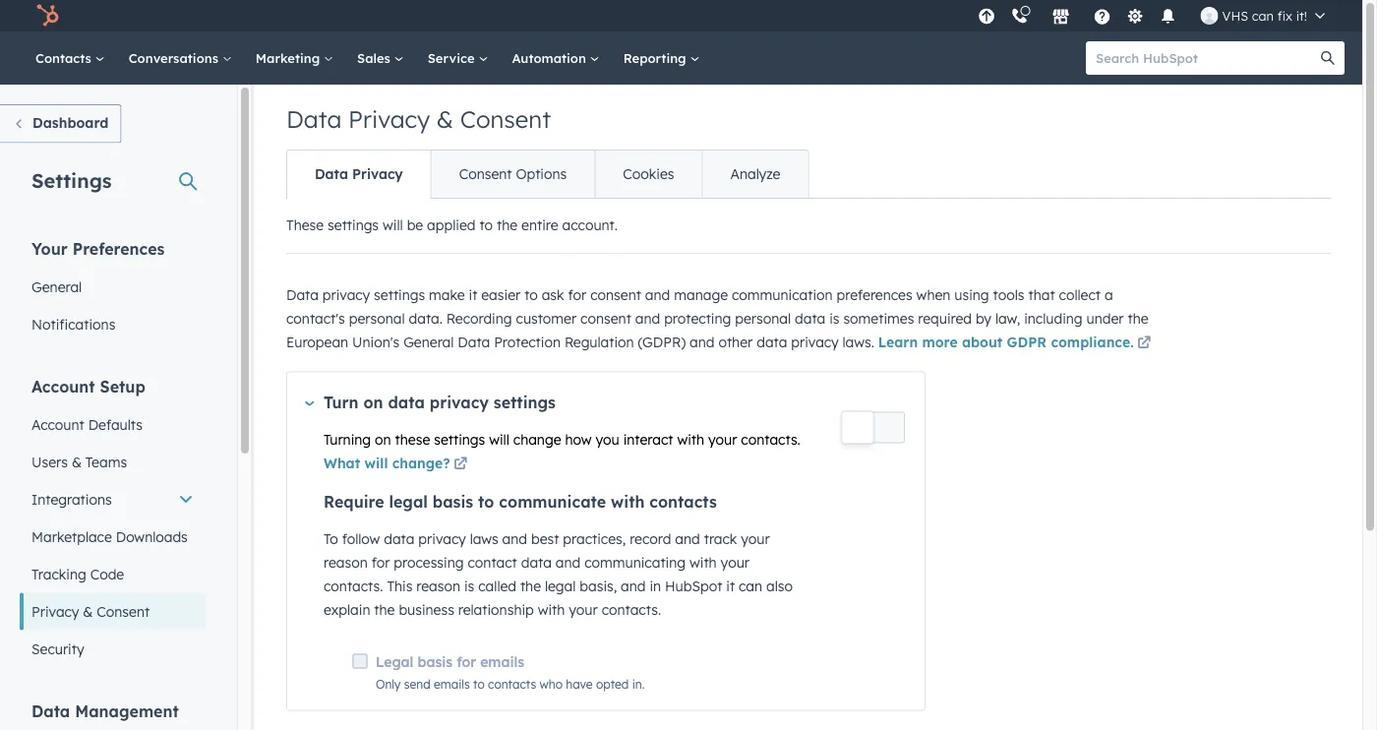 Task type: locate. For each thing, give the bounding box(es) containing it.
the
[[497, 216, 518, 234], [1128, 310, 1149, 327], [520, 578, 541, 595], [374, 601, 395, 618]]

& inside "link"
[[83, 603, 93, 620]]

1 vertical spatial account
[[31, 416, 84, 433]]

the left entire
[[497, 216, 518, 234]]

0 horizontal spatial it
[[469, 286, 477, 304]]

it!
[[1296, 7, 1308, 24]]

interact
[[623, 430, 673, 448]]

&
[[437, 104, 454, 134], [72, 453, 82, 470], [83, 603, 93, 620]]

settings inside data privacy settings make it easier to ask for consent and manage communication preferences when using tools that collect a contact's personal data. recording customer consent and protecting personal data is sometimes required by law, including under the european union's general data protection regulation (gdpr) and other data privacy laws.
[[374, 286, 425, 304]]

personal down communication
[[735, 310, 791, 327]]

with right interact
[[677, 430, 705, 448]]

data up 'these'
[[315, 165, 348, 183]]

0 vertical spatial can
[[1252, 7, 1274, 24]]

customer
[[516, 310, 577, 327]]

your
[[708, 430, 737, 448], [741, 530, 770, 548], [721, 554, 750, 571], [569, 601, 598, 618]]

privacy up these
[[430, 392, 489, 412]]

settings right 'these'
[[328, 216, 379, 234]]

for right ask
[[568, 286, 587, 304]]

1 vertical spatial &
[[72, 453, 82, 470]]

processing
[[394, 554, 464, 571]]

data
[[795, 310, 826, 327], [757, 334, 787, 351], [388, 392, 425, 412], [384, 530, 415, 548], [521, 554, 552, 571]]

data.
[[409, 310, 443, 327]]

privacy inside to follow data privacy laws and best practices, record and track your reason for processing contact data and communicating with your contacts. this reason is called the legal basis, and in hubspot it can also explain the business relationship with your contacts.
[[418, 530, 466, 548]]

turn on data privacy settings
[[324, 392, 556, 412]]

contact's
[[286, 310, 345, 327]]

account for account defaults
[[31, 416, 84, 433]]

only send emails to contacts who have opted in.
[[376, 676, 645, 691]]

to up laws
[[478, 492, 494, 512]]

marketplace downloads
[[31, 528, 188, 545]]

law,
[[996, 310, 1021, 327]]

1 vertical spatial for
[[372, 554, 390, 571]]

security
[[31, 640, 84, 657]]

data down marketing link
[[286, 104, 342, 134]]

what
[[324, 454, 360, 471]]

1 vertical spatial will
[[489, 430, 509, 448]]

link opens in a new window image for turning on these settings will change how you interact with your contacts.
[[454, 457, 468, 471]]

is inside to follow data privacy laws and best practices, record and track your reason for processing contact data and communicating with your contacts. this reason is called the legal basis, and in hubspot it can also explain the business relationship with your contacts.
[[464, 578, 475, 595]]

consent down tracking code link
[[97, 603, 150, 620]]

tracking code link
[[20, 555, 206, 593]]

can left also
[[739, 578, 763, 595]]

1 vertical spatial emails
[[434, 676, 470, 691]]

2 horizontal spatial for
[[568, 286, 587, 304]]

union's
[[352, 334, 400, 351]]

2 vertical spatial &
[[83, 603, 93, 620]]

link opens in a new window image inside what will change? link
[[454, 457, 468, 471]]

on up what will change?
[[375, 430, 391, 448]]

on
[[363, 392, 383, 412], [375, 430, 391, 448]]

help image
[[1094, 9, 1111, 27]]

these
[[395, 430, 430, 448]]

data privacy settings make it easier to ask for consent and manage communication preferences when using tools that collect a contact's personal data. recording customer consent and protecting personal data is sometimes required by law, including under the european union's general data protection regulation (gdpr) and other data privacy laws.
[[286, 286, 1149, 351]]

vhs can fix it! button
[[1189, 0, 1337, 31]]

settings
[[328, 216, 379, 234], [374, 286, 425, 304], [494, 392, 556, 412], [434, 430, 485, 448]]

is left sometimes
[[830, 310, 840, 327]]

0 horizontal spatial can
[[739, 578, 763, 595]]

a
[[1105, 286, 1113, 304]]

calling icon image
[[1011, 8, 1029, 25]]

1 vertical spatial reason
[[416, 578, 461, 595]]

contacts up "record"
[[650, 492, 717, 512]]

required
[[918, 310, 972, 327]]

1 horizontal spatial &
[[83, 603, 93, 620]]

account defaults link
[[20, 406, 206, 443]]

0 horizontal spatial contacts
[[488, 676, 536, 691]]

data privacy link
[[287, 151, 431, 198]]

legal down what will change? link
[[389, 492, 428, 512]]

send
[[404, 676, 431, 691]]

1 personal from the left
[[349, 310, 405, 327]]

analyze
[[730, 165, 781, 183]]

learn more about gdpr compliance.
[[878, 334, 1134, 351]]

account up users
[[31, 416, 84, 433]]

contacts left who
[[488, 676, 536, 691]]

will right the what
[[365, 454, 388, 471]]

to
[[324, 530, 338, 548]]

0 vertical spatial general
[[31, 278, 82, 295]]

1 horizontal spatial emails
[[480, 653, 525, 670]]

that
[[1029, 286, 1055, 304]]

gdpr
[[1007, 334, 1047, 351]]

you
[[596, 430, 620, 448]]

learn more about gdpr compliance. link
[[878, 332, 1155, 356]]

0 vertical spatial on
[[363, 392, 383, 412]]

1 vertical spatial is
[[464, 578, 475, 595]]

1 horizontal spatial it
[[726, 578, 735, 595]]

called
[[478, 578, 517, 595]]

0 vertical spatial &
[[437, 104, 454, 134]]

downloads
[[116, 528, 188, 545]]

with up the hubspot
[[690, 554, 717, 571]]

and down best
[[556, 554, 581, 571]]

& down service
[[437, 104, 454, 134]]

in.
[[632, 676, 645, 691]]

have
[[566, 676, 593, 691]]

general down your
[[31, 278, 82, 295]]

for up 'this'
[[372, 554, 390, 571]]

data down recording
[[458, 334, 490, 351]]

privacy down sales link at the top left
[[348, 104, 430, 134]]

0 vertical spatial will
[[383, 216, 403, 234]]

service link
[[416, 31, 500, 85]]

legal left basis,
[[545, 578, 576, 595]]

1 horizontal spatial reason
[[416, 578, 461, 595]]

will inside what will change? link
[[365, 454, 388, 471]]

tools
[[993, 286, 1025, 304]]

general down data.
[[404, 334, 454, 351]]

account up account defaults
[[31, 376, 95, 396]]

1 horizontal spatial for
[[457, 653, 476, 670]]

be
[[407, 216, 423, 234]]

consent options link
[[431, 151, 595, 198]]

and left track
[[675, 530, 700, 548]]

reason down the processing
[[416, 578, 461, 595]]

communicate
[[499, 492, 606, 512]]

2 vertical spatial privacy
[[31, 603, 79, 620]]

settings up link opens in a new window image
[[434, 430, 485, 448]]

protection
[[494, 334, 561, 351]]

1 horizontal spatial general
[[404, 334, 454, 351]]

what will change?
[[324, 454, 450, 471]]

0 vertical spatial it
[[469, 286, 477, 304]]

hubspot image
[[35, 4, 59, 28]]

preferences
[[837, 286, 913, 304]]

dashboard
[[32, 114, 109, 131]]

can left fix at the top right of page
[[1252, 7, 1274, 24]]

1 vertical spatial general
[[404, 334, 454, 351]]

marketplaces button
[[1040, 0, 1082, 31]]

make
[[429, 286, 465, 304]]

& for teams
[[72, 453, 82, 470]]

personal up union's
[[349, 310, 405, 327]]

data down security
[[31, 701, 70, 721]]

practices,
[[563, 530, 626, 548]]

& down tracking code at left
[[83, 603, 93, 620]]

0 vertical spatial legal
[[389, 492, 428, 512]]

data inside data privacy link
[[315, 165, 348, 183]]

1 vertical spatial on
[[375, 430, 391, 448]]

compliance.
[[1051, 334, 1134, 351]]

basis up the send on the bottom left of the page
[[418, 653, 453, 670]]

1 horizontal spatial legal
[[545, 578, 576, 595]]

it
[[469, 286, 477, 304], [726, 578, 735, 595]]

on for data
[[363, 392, 383, 412]]

change?
[[392, 454, 450, 471]]

consent left options
[[459, 165, 512, 183]]

upgrade image
[[978, 8, 996, 26]]

it right the hubspot
[[726, 578, 735, 595]]

2 vertical spatial contacts.
[[602, 601, 661, 618]]

1 vertical spatial can
[[739, 578, 763, 595]]

navigation containing data privacy
[[286, 150, 809, 199]]

the inside data privacy settings make it easier to ask for consent and manage communication preferences when using tools that collect a contact's personal data. recording customer consent and protecting personal data is sometimes required by law, including under the european union's general data protection regulation (gdpr) and other data privacy laws.
[[1128, 310, 1149, 327]]

under
[[1087, 310, 1124, 327]]

0 vertical spatial emails
[[480, 653, 525, 670]]

0 horizontal spatial contacts.
[[324, 578, 383, 595]]

1 vertical spatial privacy
[[352, 165, 403, 183]]

communication
[[732, 286, 833, 304]]

for up only send emails to contacts who have opted in.
[[457, 653, 476, 670]]

entire
[[521, 216, 558, 234]]

relationship
[[458, 601, 534, 618]]

and left best
[[502, 530, 527, 548]]

0 horizontal spatial is
[[464, 578, 475, 595]]

navigation
[[286, 150, 809, 199]]

& right users
[[72, 453, 82, 470]]

2 horizontal spatial &
[[437, 104, 454, 134]]

the right under
[[1128, 310, 1149, 327]]

and up "(gdpr)"
[[635, 310, 660, 327]]

to down the 'legal basis for emails'
[[473, 676, 485, 691]]

ask
[[542, 286, 564, 304]]

will left be
[[383, 216, 403, 234]]

1 account from the top
[[31, 376, 95, 396]]

1 horizontal spatial is
[[830, 310, 840, 327]]

Search HubSpot search field
[[1086, 41, 1327, 75]]

consent up consent options
[[460, 104, 551, 134]]

tracking code
[[31, 565, 124, 582]]

it inside data privacy settings make it easier to ask for consent and manage communication preferences when using tools that collect a contact's personal data. recording customer consent and protecting personal data is sometimes required by law, including under the european union's general data protection regulation (gdpr) and other data privacy laws.
[[469, 286, 477, 304]]

notifications
[[31, 315, 115, 333]]

0 vertical spatial privacy
[[348, 104, 430, 134]]

turn
[[324, 392, 359, 412]]

users
[[31, 453, 68, 470]]

reason
[[324, 554, 368, 571], [416, 578, 461, 595]]

privacy inside navigation
[[352, 165, 403, 183]]

privacy left laws.
[[791, 334, 839, 351]]

privacy inside "link"
[[31, 603, 79, 620]]

this
[[387, 578, 413, 595]]

settings up change
[[494, 392, 556, 412]]

caret image
[[305, 401, 314, 406]]

to left ask
[[525, 286, 538, 304]]

link opens in a new window image inside the learn more about gdpr compliance. link
[[1137, 337, 1151, 351]]

0 vertical spatial is
[[830, 310, 840, 327]]

1 vertical spatial contacts
[[488, 676, 536, 691]]

privacy up security
[[31, 603, 79, 620]]

data up contact's
[[286, 286, 319, 304]]

privacy down data privacy & consent
[[352, 165, 403, 183]]

opted
[[596, 676, 629, 691]]

data down best
[[521, 554, 552, 571]]

0 vertical spatial for
[[568, 286, 587, 304]]

is inside data privacy settings make it easier to ask for consent and manage communication preferences when using tools that collect a contact's personal data. recording customer consent and protecting personal data is sometimes required by law, including under the european union's general data protection regulation (gdpr) and other data privacy laws.
[[830, 310, 840, 327]]

0 vertical spatial account
[[31, 376, 95, 396]]

1 vertical spatial consent
[[581, 310, 632, 327]]

1 horizontal spatial can
[[1252, 7, 1274, 24]]

require
[[324, 492, 384, 512]]

0 horizontal spatial personal
[[349, 310, 405, 327]]

on right turn
[[363, 392, 383, 412]]

link opens in a new window image
[[1137, 332, 1151, 356], [1137, 337, 1151, 351], [454, 457, 468, 471]]

2 account from the top
[[31, 416, 84, 433]]

0 horizontal spatial general
[[31, 278, 82, 295]]

settings up data.
[[374, 286, 425, 304]]

0 horizontal spatial for
[[372, 554, 390, 571]]

0 vertical spatial reason
[[324, 554, 368, 571]]

will left change
[[489, 430, 509, 448]]

reason down the to
[[324, 554, 368, 571]]

0 horizontal spatial &
[[72, 453, 82, 470]]

basis down link opens in a new window image
[[433, 492, 473, 512]]

and left in
[[621, 578, 646, 595]]

data for data privacy
[[315, 165, 348, 183]]

1 vertical spatial legal
[[545, 578, 576, 595]]

is left called
[[464, 578, 475, 595]]

privacy up the processing
[[418, 530, 466, 548]]

emails down the 'legal basis for emails'
[[434, 676, 470, 691]]

privacy
[[323, 286, 370, 304], [791, 334, 839, 351], [430, 392, 489, 412], [418, 530, 466, 548]]

for
[[568, 286, 587, 304], [372, 554, 390, 571], [457, 653, 476, 670]]

contacts link
[[24, 31, 117, 85]]

hubspot
[[665, 578, 722, 595]]

0 vertical spatial contacts
[[650, 492, 717, 512]]

regulation
[[565, 334, 634, 351]]

1 vertical spatial consent
[[459, 165, 512, 183]]

1 horizontal spatial personal
[[735, 310, 791, 327]]

emails up only send emails to contacts who have opted in.
[[480, 653, 525, 670]]

marketplace
[[31, 528, 112, 545]]

1 horizontal spatial contacts.
[[602, 601, 661, 618]]

2 vertical spatial will
[[365, 454, 388, 471]]

to
[[480, 216, 493, 234], [525, 286, 538, 304], [478, 492, 494, 512], [473, 676, 485, 691]]

1 vertical spatial it
[[726, 578, 735, 595]]

0 vertical spatial contacts.
[[741, 430, 801, 448]]

it up recording
[[469, 286, 477, 304]]

account setup element
[[20, 375, 206, 668]]

2 vertical spatial consent
[[97, 603, 150, 620]]

integrations
[[31, 490, 112, 508]]

analyze link
[[702, 151, 808, 198]]



Task type: describe. For each thing, give the bounding box(es) containing it.
contact
[[468, 554, 517, 571]]

your preferences element
[[20, 238, 206, 343]]

account for account setup
[[31, 376, 95, 396]]

learn
[[878, 334, 918, 351]]

automation link
[[500, 31, 612, 85]]

defaults
[[88, 416, 143, 433]]

sometimes
[[844, 310, 914, 327]]

users & teams
[[31, 453, 127, 470]]

1 vertical spatial basis
[[418, 653, 453, 670]]

laws
[[470, 530, 499, 548]]

1 horizontal spatial contacts
[[650, 492, 717, 512]]

vhs
[[1222, 7, 1249, 24]]

data management
[[31, 701, 179, 721]]

your down track
[[721, 554, 750, 571]]

general inside data privacy settings make it easier to ask for consent and manage communication preferences when using tools that collect a contact's personal data. recording customer consent and protecting personal data is sometimes required by law, including under the european union's general data protection regulation (gdpr) and other data privacy laws.
[[404, 334, 454, 351]]

notifications button
[[1152, 0, 1185, 31]]

data up these
[[388, 392, 425, 412]]

explain
[[324, 601, 370, 618]]

to inside data privacy settings make it easier to ask for consent and manage communication preferences when using tools that collect a contact's personal data. recording customer consent and protecting personal data is sometimes required by law, including under the european union's general data protection regulation (gdpr) and other data privacy laws.
[[525, 286, 538, 304]]

change
[[513, 430, 561, 448]]

the down 'this'
[[374, 601, 395, 618]]

settings link
[[1123, 5, 1148, 26]]

data for data privacy settings make it easier to ask for consent and manage communication preferences when using tools that collect a contact's personal data. recording customer consent and protecting personal data is sometimes required by law, including under the european union's general data protection regulation (gdpr) and other data privacy laws.
[[286, 286, 319, 304]]

data privacy
[[315, 165, 403, 183]]

marketing link
[[244, 31, 345, 85]]

follow
[[342, 530, 380, 548]]

basis,
[[580, 578, 617, 595]]

upgrade link
[[975, 5, 999, 26]]

recording
[[446, 310, 512, 327]]

0 horizontal spatial legal
[[389, 492, 428, 512]]

on for these
[[375, 430, 391, 448]]

dashboard link
[[0, 104, 121, 143]]

can inside to follow data privacy laws and best practices, record and track your reason for processing contact data and communicating with your contacts. this reason is called the legal basis, and in hubspot it can also explain the business relationship with your contacts.
[[739, 578, 763, 595]]

legal basis for emails
[[376, 653, 525, 670]]

search button
[[1311, 41, 1345, 75]]

cookies
[[623, 165, 674, 183]]

and down protecting
[[690, 334, 715, 351]]

sales
[[357, 50, 394, 66]]

reporting
[[623, 50, 690, 66]]

service
[[428, 50, 479, 66]]

legal inside to follow data privacy laws and best practices, record and track your reason for processing contact data and communicating with your contacts. this reason is called the legal basis, and in hubspot it can also explain the business relationship with your contacts.
[[545, 578, 576, 595]]

search image
[[1321, 51, 1335, 65]]

link opens in a new window image for data privacy settings make it easier to ask for consent and manage communication preferences when using tools that collect a contact's personal data. recording customer consent and protecting personal data is sometimes required by law, including under the european union's general data protection regulation (gdpr) and other data privacy laws.
[[1137, 337, 1151, 351]]

1 vertical spatial contacts.
[[324, 578, 383, 595]]

consent inside navigation
[[459, 165, 512, 183]]

vhs can fix it! menu
[[973, 0, 1339, 31]]

to right applied
[[480, 216, 493, 234]]

about
[[962, 334, 1003, 351]]

using
[[955, 286, 989, 304]]

security link
[[20, 630, 206, 668]]

easier
[[481, 286, 521, 304]]

reporting link
[[612, 31, 712, 85]]

and left manage
[[645, 286, 670, 304]]

vhs can fix it!
[[1222, 7, 1308, 24]]

privacy for data privacy
[[352, 165, 403, 183]]

protecting
[[664, 310, 731, 327]]

0 vertical spatial consent
[[590, 286, 641, 304]]

your preferences
[[31, 239, 165, 258]]

privacy for data privacy & consent
[[348, 104, 430, 134]]

teams
[[85, 453, 127, 470]]

consent inside "link"
[[97, 603, 150, 620]]

turning
[[324, 430, 371, 448]]

only
[[376, 676, 401, 691]]

0 horizontal spatial reason
[[324, 554, 368, 571]]

also
[[766, 578, 793, 595]]

when
[[917, 286, 951, 304]]

options
[[516, 165, 567, 183]]

legal
[[376, 653, 414, 670]]

help button
[[1086, 0, 1119, 31]]

notifications link
[[20, 305, 206, 343]]

for inside to follow data privacy laws and best practices, record and track your reason for processing contact data and communicating with your contacts. this reason is called the legal basis, and in hubspot it can also explain the business relationship with your contacts.
[[372, 554, 390, 571]]

with up "record"
[[611, 492, 645, 512]]

eloise francis image
[[1201, 7, 1219, 25]]

best
[[531, 530, 559, 548]]

can inside vhs can fix it! popup button
[[1252, 7, 1274, 24]]

privacy & consent
[[31, 603, 150, 620]]

track
[[704, 530, 737, 548]]

general inside your preferences element
[[31, 278, 82, 295]]

data for data privacy & consent
[[286, 104, 342, 134]]

0 vertical spatial consent
[[460, 104, 551, 134]]

european
[[286, 334, 348, 351]]

business
[[399, 601, 454, 618]]

0 vertical spatial basis
[[433, 492, 473, 512]]

2 personal from the left
[[735, 310, 791, 327]]

communicating
[[585, 554, 686, 571]]

code
[[90, 565, 124, 582]]

what will change? link
[[324, 453, 471, 476]]

data for data management
[[31, 701, 70, 721]]

data down communication
[[795, 310, 826, 327]]

2 vertical spatial for
[[457, 653, 476, 670]]

applied
[[427, 216, 476, 234]]

more
[[922, 334, 958, 351]]

sales link
[[345, 31, 416, 85]]

& for consent
[[83, 603, 93, 620]]

it inside to follow data privacy laws and best practices, record and track your reason for processing contact data and communicating with your contacts. this reason is called the legal basis, and in hubspot it can also explain the business relationship with your contacts.
[[726, 578, 735, 595]]

marketplaces image
[[1052, 9, 1070, 27]]

2 horizontal spatial contacts.
[[741, 430, 801, 448]]

link opens in a new window image
[[454, 453, 468, 476]]

your right interact
[[708, 430, 737, 448]]

privacy up contact's
[[323, 286, 370, 304]]

record
[[630, 530, 671, 548]]

manage
[[674, 286, 728, 304]]

0 horizontal spatial emails
[[434, 676, 470, 691]]

data right other
[[757, 334, 787, 351]]

automation
[[512, 50, 590, 66]]

settings image
[[1127, 8, 1144, 26]]

including
[[1024, 310, 1083, 327]]

data up the processing
[[384, 530, 415, 548]]

privacy & consent link
[[20, 593, 206, 630]]

your down basis,
[[569, 601, 598, 618]]

conversations link
[[117, 31, 244, 85]]

general link
[[20, 268, 206, 305]]

with right relationship
[[538, 601, 565, 618]]

how
[[565, 430, 592, 448]]

other
[[719, 334, 753, 351]]

account.
[[562, 216, 618, 234]]

notifications image
[[1160, 9, 1177, 27]]

integrations button
[[20, 481, 206, 518]]

to follow data privacy laws and best practices, record and track your reason for processing contact data and communicating with your contacts. this reason is called the legal basis, and in hubspot it can also explain the business relationship with your contacts.
[[324, 530, 793, 618]]

(gdpr)
[[638, 334, 686, 351]]

the right called
[[520, 578, 541, 595]]

your right track
[[741, 530, 770, 548]]

for inside data privacy settings make it easier to ask for consent and manage communication preferences when using tools that collect a contact's personal data. recording customer consent and protecting personal data is sometimes required by law, including under the european union's general data protection regulation (gdpr) and other data privacy laws.
[[568, 286, 587, 304]]

hubspot link
[[24, 4, 74, 28]]

fix
[[1278, 7, 1293, 24]]



Task type: vqa. For each thing, say whether or not it's contained in the screenshot.
OPTIONS
yes



